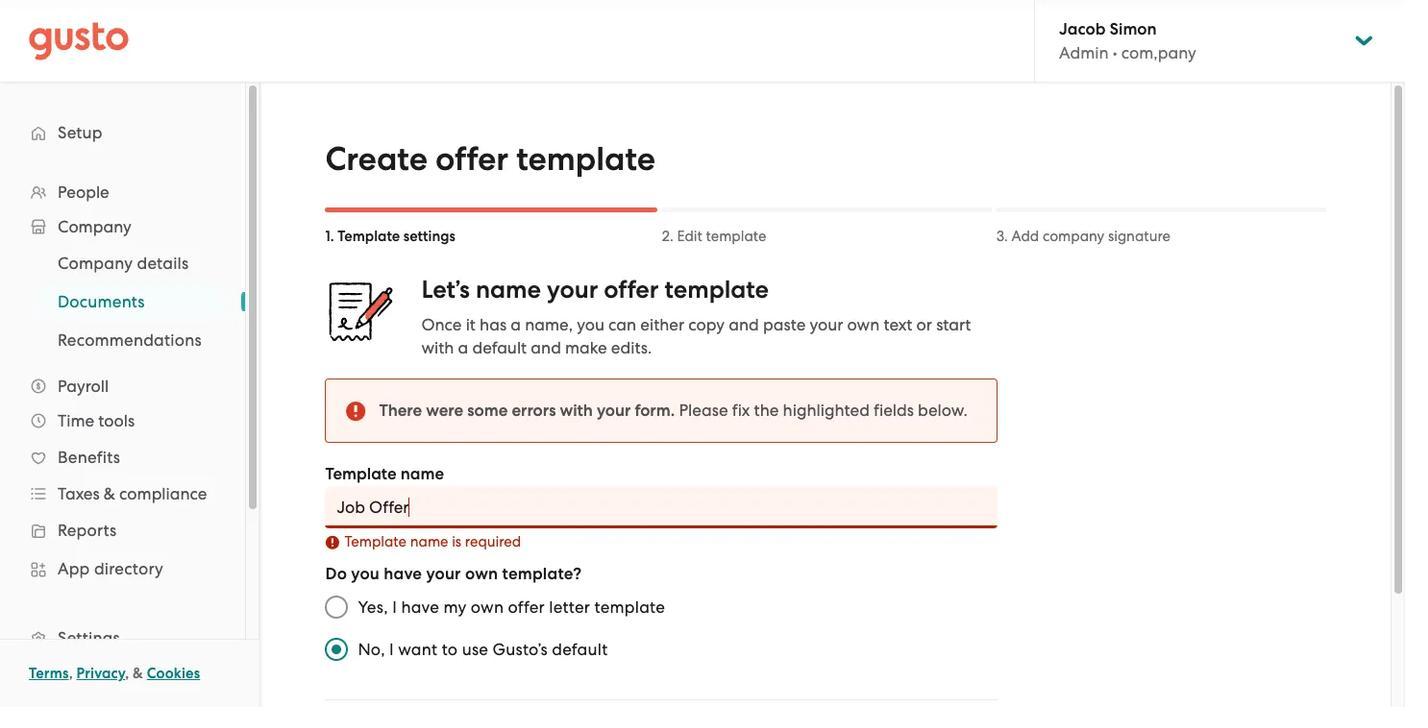 Task type: vqa. For each thing, say whether or not it's contained in the screenshot.
the Home image
yes



Task type: describe. For each thing, give the bounding box(es) containing it.
edit
[[677, 228, 703, 245]]

setup
[[58, 123, 103, 142]]

i for no,
[[389, 640, 394, 660]]

once it has a name, you can either copy and paste your own text or start with a default and make edits.
[[421, 315, 971, 358]]

1 vertical spatial you
[[351, 564, 380, 585]]

have for my
[[401, 598, 440, 617]]

template name is required
[[345, 534, 521, 551]]

letter
[[549, 598, 591, 617]]

let's
[[421, 275, 470, 305]]

have for your
[[384, 564, 422, 585]]

to
[[442, 640, 458, 660]]

reports link
[[19, 513, 226, 548]]

home image
[[29, 22, 129, 60]]

simon
[[1110, 19, 1157, 39]]

template name
[[325, 464, 444, 485]]

your left form.
[[597, 401, 631, 421]]

template for template name
[[325, 464, 397, 485]]

recommendations link
[[35, 323, 226, 358]]

reports
[[58, 521, 117, 540]]

admin
[[1059, 43, 1109, 62]]

setup link
[[19, 115, 226, 150]]

want
[[398, 640, 438, 660]]

privacy
[[76, 665, 125, 683]]

0 vertical spatial offer
[[436, 139, 509, 179]]

list containing company details
[[0, 244, 245, 360]]

yes, i have my own offer letter template
[[358, 598, 665, 617]]

Yes, I have my own offer letter template radio
[[316, 586, 358, 629]]

time tools
[[58, 411, 135, 431]]

time
[[58, 411, 94, 431]]

either
[[641, 315, 685, 335]]

directory
[[94, 560, 163, 579]]

1 , from the left
[[69, 665, 73, 683]]

signature
[[1108, 228, 1171, 245]]

add company signature
[[1012, 228, 1171, 245]]

taxes
[[58, 485, 100, 504]]

can
[[609, 315, 637, 335]]

form.
[[635, 401, 675, 421]]

company
[[1043, 228, 1105, 245]]

taxes & compliance button
[[19, 477, 226, 511]]

1 vertical spatial &
[[133, 665, 143, 683]]

the
[[754, 401, 779, 420]]

there
[[379, 401, 422, 421]]

or
[[917, 315, 933, 335]]

name for is
[[410, 534, 449, 551]]

settings
[[404, 228, 456, 245]]

add
[[1012, 228, 1040, 245]]

were
[[426, 401, 464, 421]]

payroll button
[[19, 369, 226, 404]]

do you have your own template?
[[325, 564, 582, 585]]

create offer template
[[325, 139, 656, 179]]

once
[[421, 315, 462, 335]]

time tools button
[[19, 404, 226, 438]]

tools
[[98, 411, 135, 431]]

your inside once it has a name, you can either copy and paste your own text or start with a default and make edits.
[[810, 315, 844, 335]]

jacob
[[1059, 19, 1106, 39]]

compliance
[[119, 485, 207, 504]]

0 vertical spatial a
[[511, 315, 521, 335]]

no,
[[358, 640, 385, 660]]

fix
[[732, 401, 750, 420]]

your up name, at top
[[547, 275, 598, 305]]

template?
[[502, 564, 582, 585]]

company for company
[[58, 217, 131, 237]]

1 vertical spatial name
[[401, 464, 444, 485]]

make
[[565, 338, 607, 358]]

default inside once it has a name, you can either copy and paste your own text or start with a default and make edits.
[[472, 338, 527, 358]]

benefits link
[[19, 440, 226, 475]]

copy
[[689, 315, 725, 335]]

yes,
[[358, 598, 388, 617]]

use
[[462, 640, 489, 660]]

create
[[325, 139, 428, 179]]

my
[[444, 598, 467, 617]]

i for yes,
[[392, 598, 397, 617]]

company details link
[[35, 246, 226, 281]]

fields
[[874, 401, 914, 420]]

cookies button
[[147, 662, 200, 685]]

edits.
[[611, 338, 652, 358]]

required
[[465, 534, 521, 551]]

app directory
[[58, 560, 163, 579]]

documents
[[58, 292, 145, 312]]



Task type: locate. For each thing, give the bounding box(es) containing it.
payroll
[[58, 377, 109, 396]]

1 vertical spatial own
[[465, 564, 498, 585]]

own down required
[[465, 564, 498, 585]]

1 horizontal spatial ,
[[125, 665, 129, 683]]

, down settings "link"
[[125, 665, 129, 683]]

0 horizontal spatial you
[[351, 564, 380, 585]]

default down has
[[472, 338, 527, 358]]

1 horizontal spatial default
[[552, 640, 608, 660]]

details
[[137, 254, 189, 273]]

taxes & compliance
[[58, 485, 207, 504]]

template settings
[[338, 228, 456, 245]]

2 vertical spatial offer
[[508, 598, 545, 617]]

1 vertical spatial have
[[401, 598, 440, 617]]

2 , from the left
[[125, 665, 129, 683]]

please
[[679, 401, 728, 420]]

app directory link
[[19, 552, 226, 586]]

company
[[58, 217, 131, 237], [58, 254, 133, 273]]

offer
[[436, 139, 509, 179], [604, 275, 659, 305], [508, 598, 545, 617]]

, left privacy link
[[69, 665, 73, 683]]

2 list from the top
[[0, 244, 245, 360]]

own
[[848, 315, 880, 335], [465, 564, 498, 585], [471, 598, 504, 617]]

with right errors
[[560, 401, 593, 421]]

default down letter
[[552, 640, 608, 660]]

it
[[466, 315, 476, 335]]

errors
[[512, 401, 556, 421]]

template for template name is required
[[345, 534, 407, 551]]

company details
[[58, 254, 189, 273]]

No, I want to use Gusto's default radio
[[316, 629, 358, 671]]

own inside once it has a name, you can either copy and paste your own text or start with a default and make edits.
[[848, 315, 880, 335]]

0 horizontal spatial with
[[421, 338, 454, 358]]

template
[[517, 139, 656, 179], [706, 228, 767, 245], [665, 275, 769, 305], [595, 598, 665, 617]]

1 company from the top
[[58, 217, 131, 237]]

a
[[511, 315, 521, 335], [458, 338, 468, 358]]

1 vertical spatial with
[[560, 401, 593, 421]]

with
[[421, 338, 454, 358], [560, 401, 593, 421]]

you inside once it has a name, you can either copy and paste your own text or start with a default and make edits.
[[577, 315, 605, 335]]

i
[[392, 598, 397, 617], [389, 640, 394, 660]]

2 vertical spatial template
[[345, 534, 407, 551]]

0 horizontal spatial default
[[472, 338, 527, 358]]

2 company from the top
[[58, 254, 133, 273]]

name,
[[525, 315, 573, 335]]

do
[[325, 564, 347, 585]]

edit template
[[677, 228, 767, 245]]

you up make
[[577, 315, 605, 335]]

offer up settings
[[436, 139, 509, 179]]

1 horizontal spatial &
[[133, 665, 143, 683]]

company button
[[19, 210, 226, 244]]

name for your
[[476, 275, 541, 305]]

& right taxes
[[104, 485, 115, 504]]

2 vertical spatial own
[[471, 598, 504, 617]]

1 list from the top
[[0, 175, 245, 708]]

2 vertical spatial name
[[410, 534, 449, 551]]

1 horizontal spatial you
[[577, 315, 605, 335]]

you right do
[[351, 564, 380, 585]]

and down name, at top
[[531, 338, 561, 358]]

people button
[[19, 175, 226, 210]]

company down people at left
[[58, 217, 131, 237]]

start
[[937, 315, 971, 335]]

terms
[[29, 665, 69, 683]]

terms , privacy , & cookies
[[29, 665, 200, 683]]

1 vertical spatial company
[[58, 254, 133, 273]]

template left settings
[[338, 228, 400, 245]]

0 vertical spatial name
[[476, 275, 541, 305]]

0 vertical spatial you
[[577, 315, 605, 335]]

with down once
[[421, 338, 454, 358]]

name left is on the bottom of page
[[410, 534, 449, 551]]

paste
[[763, 315, 806, 335]]

below.
[[918, 401, 968, 420]]

com,pany
[[1122, 43, 1197, 62]]

•
[[1113, 43, 1118, 62]]

0 vertical spatial with
[[421, 338, 454, 358]]

name
[[476, 275, 541, 305], [401, 464, 444, 485], [410, 534, 449, 551]]

1 vertical spatial default
[[552, 640, 608, 660]]

company up documents
[[58, 254, 133, 273]]

1 horizontal spatial with
[[560, 401, 593, 421]]

template up do
[[345, 534, 407, 551]]

own left text
[[848, 315, 880, 335]]

offer down template?
[[508, 598, 545, 617]]

terms link
[[29, 665, 69, 683]]

settings
[[58, 629, 120, 648]]

1 horizontal spatial a
[[511, 315, 521, 335]]

&
[[104, 485, 115, 504], [133, 665, 143, 683]]

have
[[384, 564, 422, 585], [401, 598, 440, 617]]

1 vertical spatial offer
[[604, 275, 659, 305]]

1 vertical spatial i
[[389, 640, 394, 660]]

1 vertical spatial template
[[325, 464, 397, 485]]

is
[[452, 534, 462, 551]]

highlighted
[[783, 401, 870, 420]]

1 horizontal spatial and
[[729, 315, 759, 335]]

i right no,
[[389, 640, 394, 660]]

own for template?
[[465, 564, 498, 585]]

people
[[58, 183, 109, 202]]

recommendations
[[58, 331, 202, 350]]

your right paste
[[810, 315, 844, 335]]

0 vertical spatial own
[[848, 315, 880, 335]]

0 vertical spatial i
[[392, 598, 397, 617]]

1 vertical spatial and
[[531, 338, 561, 358]]

and right copy
[[729, 315, 759, 335]]

0 vertical spatial company
[[58, 217, 131, 237]]

let's name your offer template
[[421, 275, 769, 305]]

company for company details
[[58, 254, 133, 273]]

,
[[69, 665, 73, 683], [125, 665, 129, 683]]

there were some errors with your form. please fix the highlighted fields below.
[[379, 401, 968, 421]]

0 horizontal spatial and
[[531, 338, 561, 358]]

0 horizontal spatial &
[[104, 485, 115, 504]]

text
[[884, 315, 913, 335]]

& left cookies
[[133, 665, 143, 683]]

offer up can
[[604, 275, 659, 305]]

1 vertical spatial a
[[458, 338, 468, 358]]

0 horizontal spatial ,
[[69, 665, 73, 683]]

jacob simon admin • com,pany
[[1059, 19, 1197, 62]]

has
[[480, 315, 507, 335]]

app
[[58, 560, 90, 579]]

documents link
[[35, 285, 226, 319]]

name down there
[[401, 464, 444, 485]]

you
[[577, 315, 605, 335], [351, 564, 380, 585]]

Template name text field
[[325, 486, 998, 529]]

benefits
[[58, 448, 120, 467]]

have left my at the bottom
[[401, 598, 440, 617]]

have down template name is required
[[384, 564, 422, 585]]

a down it
[[458, 338, 468, 358]]

template
[[338, 228, 400, 245], [325, 464, 397, 485], [345, 534, 407, 551]]

with inside once it has a name, you can either copy and paste your own text or start with a default and make edits.
[[421, 338, 454, 358]]

and
[[729, 315, 759, 335], [531, 338, 561, 358]]

list
[[0, 175, 245, 708], [0, 244, 245, 360]]

0 vertical spatial have
[[384, 564, 422, 585]]

a right has
[[511, 315, 521, 335]]

0 horizontal spatial a
[[458, 338, 468, 358]]

& inside dropdown button
[[104, 485, 115, 504]]

template for template settings
[[338, 228, 400, 245]]

your down template name is required
[[426, 564, 461, 585]]

cookies
[[147, 665, 200, 683]]

0 vertical spatial and
[[729, 315, 759, 335]]

0 vertical spatial default
[[472, 338, 527, 358]]

own right my at the bottom
[[471, 598, 504, 617]]

0 vertical spatial &
[[104, 485, 115, 504]]

template down there
[[325, 464, 397, 485]]

list containing people
[[0, 175, 245, 708]]

some
[[467, 401, 508, 421]]

own for offer
[[471, 598, 504, 617]]

gusto navigation element
[[0, 83, 245, 708]]

privacy link
[[76, 665, 125, 683]]

company inside dropdown button
[[58, 217, 131, 237]]

settings link
[[19, 621, 226, 656]]

your
[[547, 275, 598, 305], [810, 315, 844, 335], [597, 401, 631, 421], [426, 564, 461, 585]]

no, i want to use gusto's default
[[358, 640, 608, 660]]

0 vertical spatial template
[[338, 228, 400, 245]]

name up has
[[476, 275, 541, 305]]

gusto's
[[493, 640, 548, 660]]

i right yes,
[[392, 598, 397, 617]]



